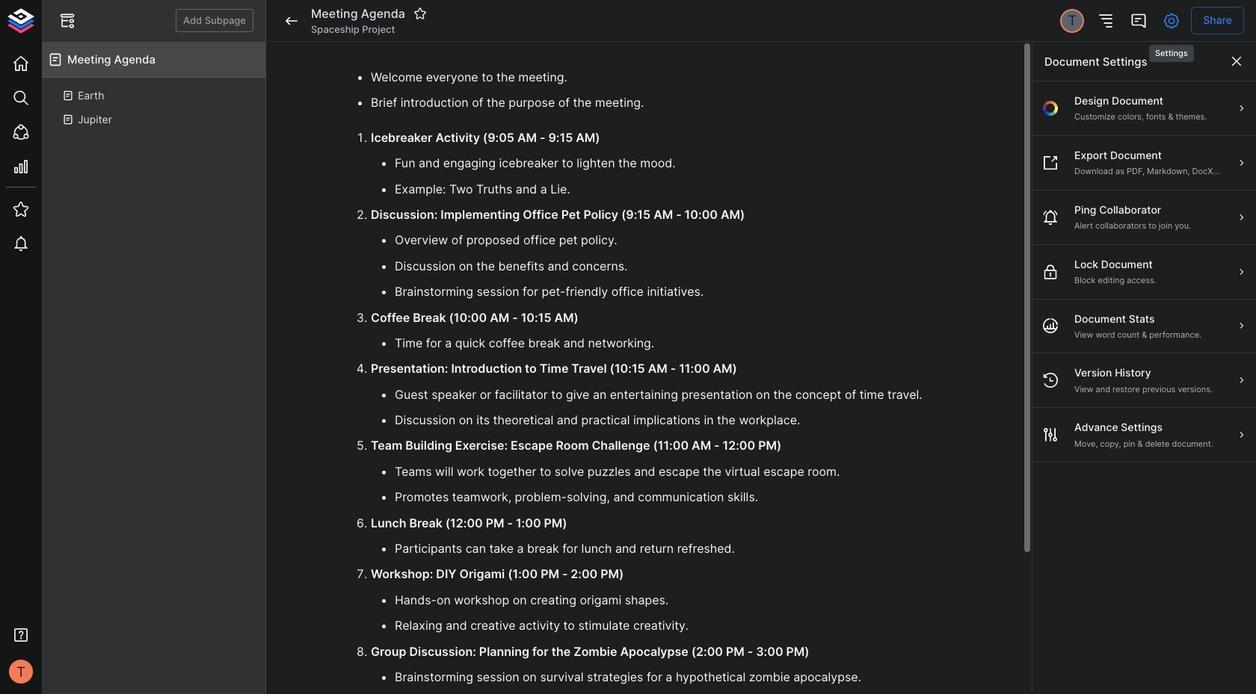 Task type: describe. For each thing, give the bounding box(es) containing it.
table of contents image
[[1098, 12, 1116, 30]]

hide wiki image
[[58, 12, 76, 30]]



Task type: vqa. For each thing, say whether or not it's contained in the screenshot.
SOUND ON image
no



Task type: locate. For each thing, give the bounding box(es) containing it.
settings image
[[1163, 12, 1181, 30]]

go back image
[[283, 12, 301, 30]]

favorite image
[[414, 7, 427, 21]]

tooltip
[[1148, 34, 1196, 64]]

comments image
[[1131, 12, 1149, 30]]



